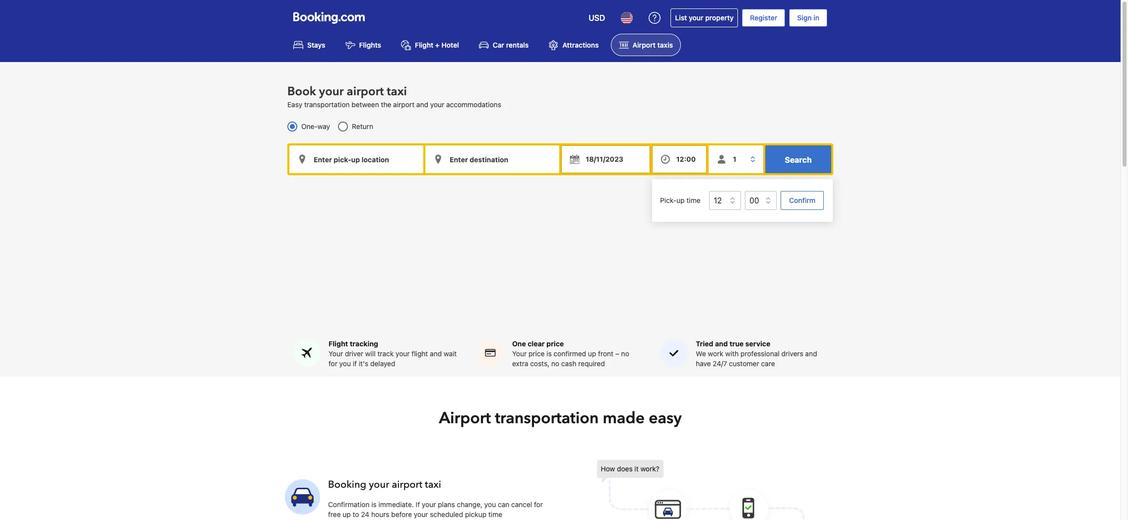 Task type: vqa. For each thing, say whether or not it's contained in the screenshot.
beds in the Private suite • 1 bedroom • 1 living room • 1 bathroom • 484.4feet² 2 beds (1 sofa bed, 1 large double)
no



Task type: describe. For each thing, give the bounding box(es) containing it.
one clear price your price is confirmed up front – no extra costs, no cash required
[[512, 340, 629, 368]]

12:00 button
[[652, 146, 707, 173]]

18/11/2023
[[586, 155, 624, 163]]

search
[[785, 156, 812, 164]]

airport transportation made easy
[[439, 408, 682, 430]]

if
[[416, 501, 420, 509]]

property
[[705, 13, 734, 22]]

pick-
[[660, 196, 677, 204]]

register link
[[742, 9, 786, 27]]

booking
[[328, 478, 367, 492]]

rentals
[[506, 41, 529, 49]]

clear
[[528, 340, 545, 348]]

have
[[696, 360, 711, 368]]

12:00
[[677, 155, 696, 163]]

confirm
[[789, 196, 816, 205]]

flight + hotel link
[[393, 34, 467, 56]]

between
[[352, 100, 379, 109]]

you inside confirmation is immediate. if your plans change, you can cancel for free up to 24 hours before your scheduled pickup time
[[485, 501, 496, 509]]

extra
[[512, 360, 528, 368]]

sign
[[797, 13, 812, 22]]

0 vertical spatial time
[[687, 196, 701, 204]]

book your airport taxi easy transportation between the airport and your accommodations
[[287, 84, 501, 109]]

if
[[353, 360, 357, 368]]

pickup
[[465, 510, 487, 519]]

time inside confirmation is immediate. if your plans change, you can cancel for free up to 24 hours before your scheduled pickup time
[[489, 510, 502, 519]]

easy
[[649, 408, 682, 430]]

cash
[[561, 360, 577, 368]]

24
[[361, 510, 370, 519]]

can
[[498, 501, 510, 509]]

your left accommodations
[[430, 100, 444, 109]]

2 horizontal spatial up
[[677, 196, 685, 204]]

your up immediate.
[[369, 478, 389, 492]]

1 vertical spatial no
[[552, 360, 560, 368]]

airport for airport transportation made easy
[[439, 408, 491, 430]]

–
[[616, 350, 620, 358]]

0 vertical spatial price
[[547, 340, 564, 348]]

hotel
[[442, 41, 459, 49]]

work?
[[641, 465, 660, 473]]

booking your airport taxi
[[328, 478, 441, 492]]

airport for airport taxis
[[633, 41, 656, 49]]

you inside flight tracking your driver will track your flight and wait for you if it's delayed
[[339, 360, 351, 368]]

taxi for booking
[[425, 478, 441, 492]]

driver
[[345, 350, 363, 358]]

is inside the one clear price your price is confirmed up front – no extra costs, no cash required
[[547, 350, 552, 358]]

car
[[493, 41, 504, 49]]

it's
[[359, 360, 369, 368]]

one-
[[301, 122, 318, 131]]

work
[[708, 350, 724, 358]]

usd button
[[583, 6, 611, 30]]

change,
[[457, 501, 483, 509]]

list
[[675, 13, 687, 22]]

car rentals
[[493, 41, 529, 49]]

search button
[[766, 146, 832, 173]]

Enter destination text field
[[425, 146, 560, 173]]

tracking
[[350, 340, 378, 348]]

flight for flight + hotel
[[415, 41, 434, 49]]

usd
[[589, 13, 605, 22]]

required
[[578, 360, 605, 368]]

easy
[[287, 100, 302, 109]]

taxi for book
[[387, 84, 407, 100]]

stays link
[[285, 34, 333, 56]]

your down if
[[414, 510, 428, 519]]

1 horizontal spatial transportation
[[495, 408, 599, 430]]

in
[[814, 13, 820, 22]]

hours
[[371, 510, 389, 519]]

return
[[352, 122, 373, 131]]

it
[[635, 465, 639, 473]]

list your property
[[675, 13, 734, 22]]

true
[[730, 340, 744, 348]]

one
[[512, 340, 526, 348]]

front
[[598, 350, 614, 358]]

to
[[353, 510, 359, 519]]

your inside the one clear price your price is confirmed up front – no extra costs, no cash required
[[512, 350, 527, 358]]

car rentals link
[[471, 34, 537, 56]]

your right if
[[422, 501, 436, 509]]

track
[[378, 350, 394, 358]]

0 horizontal spatial booking airport taxi image
[[285, 479, 320, 515]]

one-way
[[301, 122, 330, 131]]

1 horizontal spatial no
[[621, 350, 629, 358]]

the
[[381, 100, 391, 109]]

flight
[[412, 350, 428, 358]]

costs,
[[530, 360, 550, 368]]

list your property link
[[671, 8, 738, 27]]



Task type: locate. For each thing, give the bounding box(es) containing it.
0 vertical spatial is
[[547, 350, 552, 358]]

your
[[689, 13, 704, 22], [319, 84, 344, 100], [430, 100, 444, 109], [396, 350, 410, 358], [369, 478, 389, 492], [422, 501, 436, 509], [414, 510, 428, 519]]

and left wait at the left bottom of page
[[430, 350, 442, 358]]

0 horizontal spatial flight
[[329, 340, 348, 348]]

1 vertical spatial time
[[489, 510, 502, 519]]

0 vertical spatial for
[[329, 360, 338, 368]]

your inside 'link'
[[689, 13, 704, 22]]

your right track
[[396, 350, 410, 358]]

for for confirmation is immediate. if your plans change, you can cancel for free up to 24 hours before your scheduled pickup time
[[534, 501, 543, 509]]

and
[[417, 100, 428, 109], [715, 340, 728, 348], [430, 350, 442, 358], [805, 350, 817, 358]]

1 horizontal spatial airport
[[633, 41, 656, 49]]

tried and true service we work with professional drivers and have 24/7 customer care
[[696, 340, 817, 368]]

your right book on the top left
[[319, 84, 344, 100]]

confirm button
[[781, 191, 824, 210]]

service
[[746, 340, 771, 348]]

and inside flight tracking your driver will track your flight and wait for you if it's delayed
[[430, 350, 442, 358]]

0 vertical spatial airport
[[633, 41, 656, 49]]

is up "hours"
[[372, 501, 377, 509]]

is
[[547, 350, 552, 358], [372, 501, 377, 509]]

0 vertical spatial flight
[[415, 41, 434, 49]]

professional
[[741, 350, 780, 358]]

pick-up time
[[660, 196, 701, 204]]

+
[[435, 41, 440, 49]]

1 vertical spatial for
[[534, 501, 543, 509]]

flight for flight tracking your driver will track your flight and wait for you if it's delayed
[[329, 340, 348, 348]]

airport for booking
[[392, 478, 423, 492]]

time right pick-
[[687, 196, 701, 204]]

made
[[603, 408, 645, 430]]

0 horizontal spatial time
[[489, 510, 502, 519]]

you left 'if'
[[339, 360, 351, 368]]

1 horizontal spatial time
[[687, 196, 701, 204]]

0 horizontal spatial airport
[[439, 408, 491, 430]]

airport for book
[[347, 84, 384, 100]]

0 horizontal spatial transportation
[[304, 100, 350, 109]]

0 horizontal spatial taxi
[[387, 84, 407, 100]]

transportation inside book your airport taxi easy transportation between the airport and your accommodations
[[304, 100, 350, 109]]

how
[[601, 465, 615, 473]]

flights
[[359, 41, 381, 49]]

free
[[328, 510, 341, 519]]

your right "list"
[[689, 13, 704, 22]]

0 vertical spatial up
[[677, 196, 685, 204]]

1 horizontal spatial you
[[485, 501, 496, 509]]

and inside book your airport taxi easy transportation between the airport and your accommodations
[[417, 100, 428, 109]]

0 horizontal spatial is
[[372, 501, 377, 509]]

airport
[[633, 41, 656, 49], [439, 408, 491, 430]]

1 vertical spatial up
[[588, 350, 596, 358]]

1 horizontal spatial flight
[[415, 41, 434, 49]]

taxi up plans
[[425, 478, 441, 492]]

up left to on the left bottom of page
[[343, 510, 351, 519]]

sign in
[[797, 13, 820, 22]]

0 horizontal spatial up
[[343, 510, 351, 519]]

up down 12:00 button
[[677, 196, 685, 204]]

1 vertical spatial you
[[485, 501, 496, 509]]

0 vertical spatial no
[[621, 350, 629, 358]]

scheduled
[[430, 510, 463, 519]]

book
[[287, 84, 316, 100]]

1 vertical spatial airport
[[439, 408, 491, 430]]

1 vertical spatial transportation
[[495, 408, 599, 430]]

airport up if
[[392, 478, 423, 492]]

for right the 'cancel'
[[534, 501, 543, 509]]

1 your from the left
[[329, 350, 343, 358]]

for inside flight tracking your driver will track your flight and wait for you if it's delayed
[[329, 360, 338, 368]]

up
[[677, 196, 685, 204], [588, 350, 596, 358], [343, 510, 351, 519]]

you left the 'can'
[[485, 501, 496, 509]]

up inside confirmation is immediate. if your plans change, you can cancel for free up to 24 hours before your scheduled pickup time
[[343, 510, 351, 519]]

for for flight tracking your driver will track your flight and wait for you if it's delayed
[[329, 360, 338, 368]]

1 horizontal spatial for
[[534, 501, 543, 509]]

transportation
[[304, 100, 350, 109], [495, 408, 599, 430]]

we
[[696, 350, 706, 358]]

flight inside "link"
[[415, 41, 434, 49]]

confirmation is immediate. if your plans change, you can cancel for free up to 24 hours before your scheduled pickup time
[[328, 501, 543, 519]]

0 vertical spatial airport
[[347, 84, 384, 100]]

Enter pick-up location text field
[[289, 146, 423, 173]]

1 horizontal spatial up
[[588, 350, 596, 358]]

2 your from the left
[[512, 350, 527, 358]]

and right drivers
[[805, 350, 817, 358]]

no right –
[[621, 350, 629, 358]]

airport inside airport taxis "link"
[[633, 41, 656, 49]]

with
[[725, 350, 739, 358]]

0 horizontal spatial for
[[329, 360, 338, 368]]

customer
[[729, 360, 759, 368]]

1 horizontal spatial is
[[547, 350, 552, 358]]

tried
[[696, 340, 714, 348]]

airport taxis link
[[611, 34, 681, 56]]

immediate.
[[379, 501, 414, 509]]

up up the required
[[588, 350, 596, 358]]

wait
[[444, 350, 457, 358]]

cancel
[[511, 501, 532, 509]]

booking airport taxi image
[[597, 460, 806, 520], [285, 479, 320, 515]]

how does it work?
[[601, 465, 660, 473]]

1 vertical spatial is
[[372, 501, 377, 509]]

price down clear at the bottom left of page
[[529, 350, 545, 358]]

for
[[329, 360, 338, 368], [534, 501, 543, 509]]

care
[[761, 360, 775, 368]]

flights link
[[337, 34, 389, 56]]

you
[[339, 360, 351, 368], [485, 501, 496, 509]]

0 vertical spatial taxi
[[387, 84, 407, 100]]

2 vertical spatial up
[[343, 510, 351, 519]]

flight inside flight tracking your driver will track your flight and wait for you if it's delayed
[[329, 340, 348, 348]]

time
[[687, 196, 701, 204], [489, 510, 502, 519]]

does
[[617, 465, 633, 473]]

accommodations
[[446, 100, 501, 109]]

0 horizontal spatial your
[[329, 350, 343, 358]]

register
[[750, 13, 778, 22]]

before
[[391, 510, 412, 519]]

flight tracking your driver will track your flight and wait for you if it's delayed
[[329, 340, 457, 368]]

your inside flight tracking your driver will track your flight and wait for you if it's delayed
[[396, 350, 410, 358]]

1 vertical spatial taxi
[[425, 478, 441, 492]]

drivers
[[782, 350, 804, 358]]

flight left +
[[415, 41, 434, 49]]

flight + hotel
[[415, 41, 459, 49]]

flight up driver
[[329, 340, 348, 348]]

your inside flight tracking your driver will track your flight and wait for you if it's delayed
[[329, 350, 343, 358]]

is up "costs,"
[[547, 350, 552, 358]]

airport up between
[[347, 84, 384, 100]]

1 horizontal spatial taxi
[[425, 478, 441, 492]]

price up 'confirmed'
[[547, 340, 564, 348]]

1 horizontal spatial booking airport taxi image
[[597, 460, 806, 520]]

airport taxis
[[633, 41, 673, 49]]

1 vertical spatial flight
[[329, 340, 348, 348]]

1 horizontal spatial price
[[547, 340, 564, 348]]

for left 'if'
[[329, 360, 338, 368]]

up inside the one clear price your price is confirmed up front – no extra costs, no cash required
[[588, 350, 596, 358]]

0 vertical spatial transportation
[[304, 100, 350, 109]]

plans
[[438, 501, 455, 509]]

booking.com online hotel reservations image
[[293, 12, 365, 24]]

for inside confirmation is immediate. if your plans change, you can cancel for free up to 24 hours before your scheduled pickup time
[[534, 501, 543, 509]]

no left "cash"
[[552, 360, 560, 368]]

1 vertical spatial price
[[529, 350, 545, 358]]

1 horizontal spatial your
[[512, 350, 527, 358]]

stays
[[307, 41, 325, 49]]

is inside confirmation is immediate. if your plans change, you can cancel for free up to 24 hours before your scheduled pickup time
[[372, 501, 377, 509]]

flight
[[415, 41, 434, 49], [329, 340, 348, 348]]

price
[[547, 340, 564, 348], [529, 350, 545, 358]]

0 horizontal spatial you
[[339, 360, 351, 368]]

taxi up the
[[387, 84, 407, 100]]

sign in link
[[790, 9, 828, 27]]

will
[[365, 350, 376, 358]]

and up work at bottom right
[[715, 340, 728, 348]]

confirmed
[[554, 350, 586, 358]]

airport
[[347, 84, 384, 100], [393, 100, 415, 109], [392, 478, 423, 492]]

and right the
[[417, 100, 428, 109]]

delayed
[[370, 360, 395, 368]]

time down the 'can'
[[489, 510, 502, 519]]

taxi
[[387, 84, 407, 100], [425, 478, 441, 492]]

attractions
[[563, 41, 599, 49]]

2 vertical spatial airport
[[392, 478, 423, 492]]

your down one
[[512, 350, 527, 358]]

confirmation
[[328, 501, 370, 509]]

taxi inside book your airport taxi easy transportation between the airport and your accommodations
[[387, 84, 407, 100]]

18/11/2023 button
[[562, 146, 650, 173]]

airport right the
[[393, 100, 415, 109]]

1 vertical spatial airport
[[393, 100, 415, 109]]

0 horizontal spatial price
[[529, 350, 545, 358]]

your left driver
[[329, 350, 343, 358]]

taxis
[[658, 41, 673, 49]]

0 horizontal spatial no
[[552, 360, 560, 368]]

24/7
[[713, 360, 727, 368]]

way
[[318, 122, 330, 131]]

0 vertical spatial you
[[339, 360, 351, 368]]



